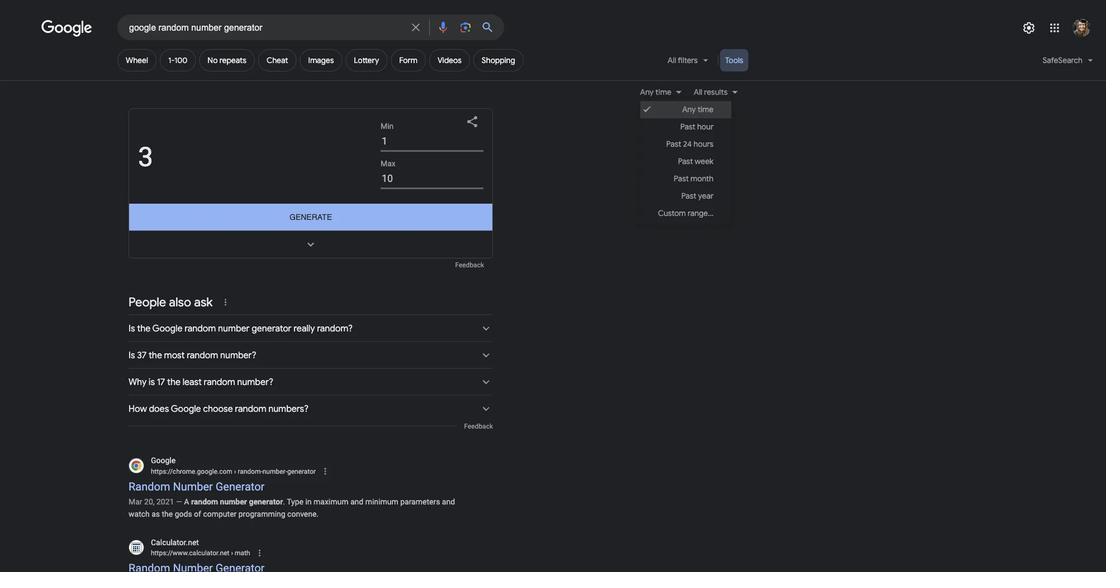 Task type: vqa. For each thing, say whether or not it's contained in the screenshot.
Send inside the Send to phone
no



Task type: describe. For each thing, give the bounding box(es) containing it.
› math text field
[[229, 550, 250, 558]]

repeats
[[220, 55, 246, 65]]

. type in maximum and minimum parameters and watch as the gods of computer programming convene.
[[129, 498, 455, 519]]

a random number generator
[[184, 498, 283, 507]]

20,
[[144, 498, 155, 507]]

shopping link
[[473, 49, 524, 72]]

no repeats
[[208, 55, 246, 65]]

3
[[138, 142, 153, 173]]

1 vertical spatial generator
[[249, 498, 283, 507]]

custom range... menu item
[[658, 209, 714, 219]]

https://www.calculator.net
[[151, 550, 229, 558]]

1-100
[[168, 55, 187, 65]]

maximum
[[314, 498, 349, 507]]

tools
[[725, 55, 743, 65]]

any time inside radio item
[[682, 105, 714, 115]]

any time inside popup button
[[640, 87, 672, 97]]

number
[[220, 498, 247, 507]]

past week
[[678, 157, 714, 167]]

also
[[169, 295, 191, 310]]

computer
[[203, 510, 237, 519]]

wheel
[[126, 55, 148, 65]]

past year link
[[640, 188, 732, 205]]

in
[[305, 498, 312, 507]]

search by image image
[[459, 21, 472, 34]]

add 1-100 element
[[168, 55, 187, 65]]

past 24 hours link
[[640, 136, 732, 153]]

videos link
[[429, 49, 470, 72]]

add images element
[[308, 55, 334, 65]]

› for google
[[234, 468, 236, 476]]

lottery link
[[346, 49, 388, 72]]

watch
[[129, 510, 150, 519]]

number-
[[263, 468, 287, 476]]

safesearch
[[1043, 55, 1083, 65]]

all for all filters
[[668, 55, 676, 65]]

all results
[[694, 87, 728, 97]]

safesearch button
[[1036, 49, 1100, 76]]

google image
[[41, 20, 93, 37]]

1 and from the left
[[350, 498, 363, 507]]

cheat link
[[258, 49, 297, 72]]

max
[[381, 159, 396, 168]]

0 vertical spatial feedback button
[[455, 261, 484, 270]]

mar
[[129, 498, 142, 507]]

time inside radio item
[[698, 105, 714, 115]]

google https://chrome.google.com › random-number-generator
[[151, 457, 316, 476]]

random number generator
[[129, 481, 265, 494]]

convene.
[[287, 510, 319, 519]]

hours
[[694, 139, 714, 150]]

videos
[[438, 55, 462, 65]]

add wheel element
[[126, 55, 148, 65]]

add cheat element
[[267, 55, 288, 65]]

add no repeats element
[[208, 55, 246, 65]]

cheat
[[267, 55, 288, 65]]

past for past 24 hours
[[666, 139, 681, 150]]

24
[[683, 139, 692, 150]]

random
[[129, 481, 170, 494]]

month
[[691, 174, 714, 184]]

images
[[308, 55, 334, 65]]

none text field › math
[[151, 549, 250, 559]]

1-
[[168, 55, 174, 65]]

—
[[176, 498, 182, 507]]

past for past hour
[[680, 122, 695, 132]]

custom
[[658, 209, 686, 219]]

time inside popup button
[[656, 87, 672, 97]]

math
[[235, 550, 250, 558]]

1-100 link
[[160, 49, 196, 72]]

100
[[174, 55, 187, 65]]



Task type: locate. For each thing, give the bounding box(es) containing it.
any time up any time radio item
[[640, 87, 672, 97]]

parameters
[[400, 498, 440, 507]]

0 vertical spatial feedback
[[455, 262, 484, 270]]

past for past week
[[678, 157, 693, 167]]

any up past hour link
[[682, 105, 696, 115]]

ask
[[194, 295, 213, 310]]

google
[[151, 457, 176, 466]]

any time button
[[640, 86, 687, 98]]

menu containing any time
[[640, 98, 732, 225]]

lottery
[[354, 55, 379, 65]]

generator
[[216, 481, 265, 494]]

1 vertical spatial time
[[698, 105, 714, 115]]

all
[[668, 55, 676, 65], [694, 87, 702, 97]]

the
[[162, 510, 173, 519]]

wheel link
[[117, 49, 156, 72]]

0 horizontal spatial ›
[[231, 550, 233, 558]]

1 horizontal spatial time
[[698, 105, 714, 115]]

past up 24
[[680, 122, 695, 132]]

https://chrome.google.com
[[151, 468, 232, 476]]

feedback for bottom feedback button
[[464, 423, 493, 431]]

menu
[[640, 98, 732, 225]]

none text field up "generator"
[[151, 467, 316, 477]]

all filters button
[[661, 49, 716, 76]]

1 none text field from the top
[[151, 467, 316, 477]]

shopping
[[482, 55, 515, 65]]

past hour link
[[640, 119, 732, 136]]

0 vertical spatial none text field
[[151, 467, 316, 477]]

1 vertical spatial none text field
[[151, 549, 250, 559]]

any inside popup button
[[640, 87, 654, 97]]

0 vertical spatial any time
[[640, 87, 672, 97]]

random-
[[238, 468, 263, 476]]

form
[[399, 55, 418, 65]]

calculator.net https://www.calculator.net › math
[[151, 539, 250, 558]]

past for past year
[[681, 191, 696, 202]]

None search field
[[0, 14, 504, 40]]

week
[[695, 157, 714, 167]]

search by voice image
[[437, 21, 450, 34]]

generator
[[287, 468, 316, 476], [249, 498, 283, 507]]

› left math at the bottom left of page
[[231, 550, 233, 558]]

0 horizontal spatial time
[[656, 87, 672, 97]]

0 vertical spatial any
[[640, 87, 654, 97]]

add lottery element
[[354, 55, 379, 65]]

and left 'minimum'
[[350, 498, 363, 507]]

1 vertical spatial any
[[682, 105, 696, 115]]

past left year
[[681, 191, 696, 202]]

past 24 hours
[[666, 139, 714, 150]]

time up any time radio item
[[656, 87, 672, 97]]

past week link
[[640, 153, 732, 170]]

any
[[640, 87, 654, 97], [682, 105, 696, 115]]

of
[[194, 510, 201, 519]]

›
[[234, 468, 236, 476], [231, 550, 233, 558]]

mar 20, 2021 —
[[129, 498, 184, 507]]

results
[[704, 87, 728, 97]]

all inside all filters dropdown button
[[668, 55, 676, 65]]

any time radio item
[[640, 101, 732, 119]]

2 none text field from the top
[[151, 549, 250, 559]]

0 vertical spatial time
[[656, 87, 672, 97]]

past up past year link
[[674, 174, 689, 184]]

time up hour
[[698, 105, 714, 115]]

0 horizontal spatial any
[[640, 87, 654, 97]]

all left results
[[694, 87, 702, 97]]

any time
[[640, 87, 672, 97], [682, 105, 714, 115]]

.
[[283, 498, 285, 507]]

1 horizontal spatial generator
[[287, 468, 316, 476]]

1 vertical spatial feedback
[[464, 423, 493, 431]]

people also ask
[[129, 295, 213, 310]]

tools button
[[720, 49, 749, 72]]

past left 24
[[666, 139, 681, 150]]

hour
[[697, 122, 714, 132]]

› inside calculator.net https://www.calculator.net › math
[[231, 550, 233, 558]]

feedback button
[[455, 261, 484, 270], [464, 422, 493, 431]]

past hour
[[680, 122, 714, 132]]

range...
[[688, 209, 714, 219]]

› random-number-generator text field
[[232, 468, 316, 476]]

type
[[287, 498, 304, 507]]

1 vertical spatial any time
[[682, 105, 714, 115]]

1 horizontal spatial ›
[[234, 468, 236, 476]]

0 vertical spatial generator
[[287, 468, 316, 476]]

min
[[381, 122, 394, 131]]

programming
[[239, 510, 285, 519]]

1 horizontal spatial any time
[[682, 105, 714, 115]]

people
[[129, 295, 166, 310]]

a
[[184, 498, 189, 507]]

1 horizontal spatial all
[[694, 87, 702, 97]]

feedback for the topmost feedback button
[[455, 262, 484, 270]]

past up past month link
[[678, 157, 693, 167]]

form link
[[391, 49, 426, 72]]

no
[[208, 55, 218, 65]]

generator up type
[[287, 468, 316, 476]]

custom range...
[[658, 209, 714, 219]]

gods
[[175, 510, 192, 519]]

past for past month
[[674, 174, 689, 184]]

calculator.net
[[151, 539, 199, 548]]

› inside google https://chrome.google.com › random-number-generator
[[234, 468, 236, 476]]

minimum
[[365, 498, 398, 507]]

generate
[[290, 213, 332, 222]]

none text field for google
[[151, 467, 316, 477]]

0 horizontal spatial any time
[[640, 87, 672, 97]]

no repeats link
[[199, 49, 255, 72]]

feedback
[[455, 262, 484, 270], [464, 423, 493, 431]]

past month link
[[640, 170, 732, 188]]

any inside radio item
[[682, 105, 696, 115]]

images link
[[300, 49, 342, 72]]

generate button
[[129, 204, 492, 231]]

none text field down calculator.net
[[151, 549, 250, 559]]

2 and from the left
[[442, 498, 455, 507]]

number
[[173, 481, 213, 494]]

random
[[191, 498, 218, 507]]

generator up programming
[[249, 498, 283, 507]]

any up any time radio item
[[640, 87, 654, 97]]

past year
[[681, 191, 714, 202]]

› left 'random-' on the left bottom of the page
[[234, 468, 236, 476]]

and right parameters
[[442, 498, 455, 507]]

any time up past hour
[[682, 105, 714, 115]]

all results button
[[687, 86, 743, 98]]

1 vertical spatial ›
[[231, 550, 233, 558]]

None number field
[[381, 133, 484, 152], [381, 170, 484, 190], [381, 133, 484, 152], [381, 170, 484, 190]]

none text field › random-number-generator
[[151, 467, 316, 477]]

1 vertical spatial all
[[694, 87, 702, 97]]

filters
[[678, 55, 698, 65]]

all for all results
[[694, 87, 702, 97]]

add form element
[[399, 55, 418, 65]]

2021
[[157, 498, 174, 507]]

1 horizontal spatial any
[[682, 105, 696, 115]]

all filters
[[668, 55, 698, 65]]

none text field containing https://chrome.google.com
[[151, 467, 316, 477]]

generator inside google https://chrome.google.com › random-number-generator
[[287, 468, 316, 476]]

past
[[680, 122, 695, 132], [666, 139, 681, 150], [678, 157, 693, 167], [674, 174, 689, 184], [681, 191, 696, 202]]

none text field for calculator.net
[[151, 549, 250, 559]]

year
[[698, 191, 714, 202]]

all left filters
[[668, 55, 676, 65]]

0 horizontal spatial generator
[[249, 498, 283, 507]]

None text field
[[151, 467, 316, 477], [151, 549, 250, 559]]

1 horizontal spatial and
[[442, 498, 455, 507]]

0 horizontal spatial all
[[668, 55, 676, 65]]

past month
[[674, 174, 714, 184]]

Search search field
[[129, 21, 402, 35]]

0 vertical spatial ›
[[234, 468, 236, 476]]

all inside all results popup button
[[694, 87, 702, 97]]

time
[[656, 87, 672, 97], [698, 105, 714, 115]]

› for calculator.net
[[231, 550, 233, 558]]

0 vertical spatial all
[[668, 55, 676, 65]]

none text field containing https://www.calculator.net
[[151, 549, 250, 559]]

1 vertical spatial feedback button
[[464, 422, 493, 431]]

and
[[350, 498, 363, 507], [442, 498, 455, 507]]

as
[[152, 510, 160, 519]]

0 horizontal spatial and
[[350, 498, 363, 507]]



